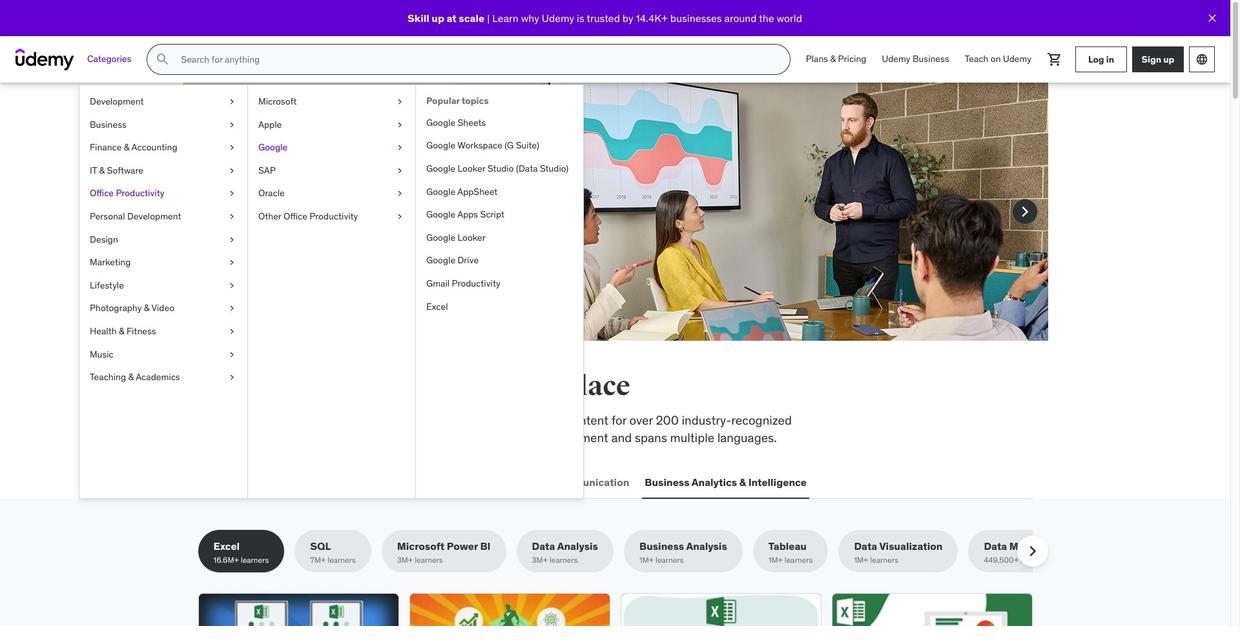 Task type: vqa. For each thing, say whether or not it's contained in the screenshot.
Development inside button
yes



Task type: locate. For each thing, give the bounding box(es) containing it.
drive
[[458, 255, 479, 267]]

0 vertical spatial skills
[[287, 370, 358, 403]]

2 vertical spatial productivity
[[452, 278, 501, 290]]

office productivity
[[90, 188, 164, 199]]

in right "log" at the right
[[1107, 53, 1115, 65]]

google inside "link"
[[427, 117, 456, 128]]

2 data from the left
[[855, 540, 878, 553]]

udemy down leading
[[271, 214, 310, 230]]

6 learners from the left
[[785, 556, 813, 566]]

google drive link
[[416, 250, 584, 273]]

google up google appsheet
[[427, 163, 456, 174]]

0 vertical spatial office
[[90, 188, 114, 199]]

development down categories dropdown button
[[90, 96, 144, 107]]

& right teaching
[[128, 372, 134, 383]]

xsmall image inside it & software link
[[227, 165, 237, 177]]

google appsheet
[[427, 186, 498, 198]]

one
[[511, 370, 558, 403]]

xsmall image inside sap link
[[395, 165, 405, 177]]

1 horizontal spatial microsoft
[[397, 540, 445, 553]]

5 learners from the left
[[656, 556, 684, 566]]

& left video
[[144, 303, 150, 314]]

data for data analysis
[[532, 540, 555, 553]]

& right it
[[99, 165, 105, 176]]

0 horizontal spatial data
[[532, 540, 555, 553]]

xsmall image inside other office productivity link
[[395, 211, 405, 223]]

business analytics & intelligence
[[645, 476, 807, 489]]

1 horizontal spatial to
[[456, 197, 467, 213]]

microsoft for microsoft power bi 3m+ learners
[[397, 540, 445, 553]]

productivity
[[116, 188, 164, 199], [310, 211, 358, 222], [452, 278, 501, 290]]

1 horizontal spatial analysis
[[687, 540, 728, 553]]

communication
[[551, 476, 630, 489]]

data right bi
[[532, 540, 555, 553]]

the up the critical
[[241, 370, 283, 403]]

1 vertical spatial why
[[269, 197, 291, 213]]

1 horizontal spatial in
[[1107, 53, 1115, 65]]

microsoft inside microsoft power bi 3m+ learners
[[397, 540, 445, 553]]

to up supports
[[379, 413, 391, 429]]

google looker
[[427, 232, 486, 244]]

in inside log in 'link'
[[1107, 53, 1115, 65]]

data inside data analysis 3m+ learners
[[532, 540, 555, 553]]

google down apple
[[259, 142, 288, 153]]

1 vertical spatial microsoft
[[397, 540, 445, 553]]

design link
[[79, 229, 248, 252]]

1 vertical spatial in
[[481, 370, 506, 403]]

next image
[[1015, 202, 1036, 222]]

2 3m+ from the left
[[532, 556, 548, 566]]

carousel element
[[183, 83, 1049, 372]]

1 horizontal spatial why
[[521, 12, 540, 24]]

1 horizontal spatial excel
[[427, 301, 448, 313]]

& right the plans
[[831, 53, 836, 65]]

microsoft up apple
[[259, 96, 297, 107]]

learners inside the data visualization 1m+ learners
[[871, 556, 899, 566]]

looker
[[458, 163, 486, 174], [458, 232, 486, 244]]

google up "google drive"
[[427, 232, 456, 244]]

1 horizontal spatial the
[[759, 12, 775, 24]]

up
[[432, 12, 445, 24], [1164, 53, 1175, 65]]

1 vertical spatial excel
[[214, 540, 240, 553]]

& right analytics
[[740, 476, 747, 489]]

xsmall image inside 'lifestyle' link
[[227, 280, 237, 292]]

google for google sheets
[[427, 117, 456, 128]]

teach on udemy link
[[958, 44, 1040, 75]]

0 horizontal spatial analysis
[[558, 540, 598, 553]]

& for academics
[[128, 372, 134, 383]]

0 vertical spatial to
[[456, 197, 467, 213]]

xsmall image for health & fitness
[[227, 326, 237, 338]]

why inside build ready-for- anything teams see why leading organizations choose to learn with udemy business.
[[269, 197, 291, 213]]

next image
[[1023, 542, 1043, 562]]

covering critical workplace skills to technical topics, including prep content for over 200 industry-recognized certifications, our catalog supports well-rounded professional development and spans multiple languages.
[[198, 413, 792, 446]]

data up '449,500+'
[[985, 540, 1008, 553]]

data inside data modeling 449,500+ learners
[[985, 540, 1008, 553]]

0 horizontal spatial to
[[379, 413, 391, 429]]

& right finance
[[124, 142, 130, 153]]

1 horizontal spatial office
[[284, 211, 308, 222]]

& inside business analytics & intelligence "button"
[[740, 476, 747, 489]]

0 vertical spatial development
[[90, 96, 144, 107]]

looker up appsheet on the top of page
[[458, 163, 486, 174]]

2 horizontal spatial 1m+
[[855, 556, 869, 566]]

music
[[90, 349, 114, 360]]

449,500+
[[985, 556, 1019, 566]]

xsmall image inside design link
[[227, 234, 237, 246]]

1 1m+ from the left
[[640, 556, 654, 566]]

productivity down drive
[[452, 278, 501, 290]]

xsmall image inside music link
[[227, 349, 237, 361]]

workspace
[[458, 140, 503, 151]]

0 vertical spatial in
[[1107, 53, 1115, 65]]

at
[[447, 12, 457, 24]]

4 learners from the left
[[550, 556, 578, 566]]

sheets
[[458, 117, 486, 128]]

xsmall image inside 'office productivity' link
[[227, 188, 237, 200]]

1 horizontal spatial data
[[855, 540, 878, 553]]

looker up drive
[[458, 232, 486, 244]]

learners inside excel 16.6m+ learners
[[241, 556, 269, 566]]

2 looker from the top
[[458, 232, 486, 244]]

0 horizontal spatial 1m+
[[640, 556, 654, 566]]

1 horizontal spatial up
[[1164, 53, 1175, 65]]

1 looker from the top
[[458, 163, 486, 174]]

certifications,
[[198, 430, 273, 446]]

1m+ for data visualization
[[855, 556, 869, 566]]

0 vertical spatial excel
[[427, 301, 448, 313]]

2 horizontal spatial data
[[985, 540, 1008, 553]]

studio
[[488, 163, 514, 174]]

7 learners from the left
[[871, 556, 899, 566]]

health & fitness link
[[79, 321, 248, 344]]

languages.
[[718, 430, 777, 446]]

productivity inside google element
[[452, 278, 501, 290]]

1m+ for business analysis
[[640, 556, 654, 566]]

google down google sheets
[[427, 140, 456, 151]]

microsoft inside microsoft link
[[259, 96, 297, 107]]

power
[[447, 540, 478, 553]]

data inside the data visualization 1m+ learners
[[855, 540, 878, 553]]

apple link
[[248, 113, 416, 136]]

why right learn
[[521, 12, 540, 24]]

2 analysis from the left
[[687, 540, 728, 553]]

& inside it & software link
[[99, 165, 105, 176]]

productivity down oracle 'link'
[[310, 211, 358, 222]]

& inside photography & video link
[[144, 303, 150, 314]]

1 vertical spatial to
[[379, 413, 391, 429]]

google down popular
[[427, 117, 456, 128]]

xsmall image inside teaching & academics link
[[227, 372, 237, 384]]

topic filters element
[[198, 531, 1072, 573]]

lifestyle link
[[79, 275, 248, 298]]

1 data from the left
[[532, 540, 555, 553]]

suite)
[[516, 140, 540, 151]]

xsmall image for other office productivity
[[395, 211, 405, 223]]

2 horizontal spatial productivity
[[452, 278, 501, 290]]

3 1m+ from the left
[[855, 556, 869, 566]]

(g
[[505, 140, 514, 151]]

productivity up 'personal development'
[[116, 188, 164, 199]]

business analytics & intelligence button
[[643, 467, 810, 498]]

xsmall image inside "marketing" link
[[227, 257, 237, 269]]

microsoft left "power"
[[397, 540, 445, 553]]

plans & pricing link
[[799, 44, 875, 75]]

skills
[[287, 370, 358, 403], [349, 413, 377, 429]]

spans
[[635, 430, 668, 446]]

skills up workplace
[[287, 370, 358, 403]]

1 vertical spatial skills
[[349, 413, 377, 429]]

teach
[[965, 53, 989, 65]]

xsmall image inside finance & accounting link
[[227, 142, 237, 154]]

office right other
[[284, 211, 308, 222]]

0 horizontal spatial up
[[432, 12, 445, 24]]

xsmall image for business
[[227, 119, 237, 131]]

(data
[[516, 163, 538, 174]]

you
[[362, 370, 409, 403]]

xsmall image inside development link
[[227, 96, 237, 108]]

& for fitness
[[119, 326, 124, 337]]

scale
[[459, 12, 485, 24]]

analysis for business analysis
[[687, 540, 728, 553]]

2 1m+ from the left
[[769, 556, 783, 566]]

office
[[90, 188, 114, 199], [284, 211, 308, 222]]

1 vertical spatial looker
[[458, 232, 486, 244]]

& inside the health & fitness link
[[119, 326, 124, 337]]

business for business
[[90, 119, 127, 130]]

google up gmail
[[427, 255, 456, 267]]

productivity for gmail productivity
[[452, 278, 501, 290]]

3 data from the left
[[985, 540, 1008, 553]]

xsmall image
[[227, 96, 237, 108], [227, 119, 237, 131], [395, 142, 405, 154], [395, 188, 405, 200], [395, 211, 405, 223], [227, 257, 237, 269], [227, 280, 237, 292], [227, 303, 237, 315], [227, 372, 237, 384]]

xsmall image inside microsoft link
[[395, 96, 405, 108]]

0 vertical spatial productivity
[[116, 188, 164, 199]]

skills up supports
[[349, 413, 377, 429]]

log in link
[[1076, 47, 1128, 72]]

excel for excel 16.6m+ learners
[[214, 540, 240, 553]]

tableau
[[769, 540, 807, 553]]

google for google drive
[[427, 255, 456, 267]]

development for web
[[225, 476, 291, 489]]

by
[[623, 12, 634, 24]]

google sheets
[[427, 117, 486, 128]]

in up including
[[481, 370, 506, 403]]

1 horizontal spatial productivity
[[310, 211, 358, 222]]

excel
[[427, 301, 448, 313], [214, 540, 240, 553]]

excel inside google element
[[427, 301, 448, 313]]

2 vertical spatial development
[[225, 476, 291, 489]]

personal
[[90, 211, 125, 222]]

to inside build ready-for- anything teams see why leading organizations choose to learn with udemy business.
[[456, 197, 467, 213]]

0 vertical spatial why
[[521, 12, 540, 24]]

0 vertical spatial looker
[[458, 163, 486, 174]]

looker for google looker
[[458, 232, 486, 244]]

xsmall image inside "business" link
[[227, 119, 237, 131]]

xsmall image
[[395, 96, 405, 108], [395, 119, 405, 131], [227, 142, 237, 154], [227, 165, 237, 177], [395, 165, 405, 177], [227, 188, 237, 200], [227, 211, 237, 223], [227, 234, 237, 246], [227, 326, 237, 338], [227, 349, 237, 361]]

learners inside tableau 1m+ learners
[[785, 556, 813, 566]]

xsmall image for sap
[[395, 165, 405, 177]]

close image
[[1207, 12, 1220, 25]]

sap
[[259, 165, 276, 176]]

0 horizontal spatial why
[[269, 197, 291, 213]]

why right see
[[269, 197, 291, 213]]

0 vertical spatial up
[[432, 12, 445, 24]]

google
[[427, 117, 456, 128], [427, 140, 456, 151], [259, 142, 288, 153], [427, 163, 456, 174], [427, 186, 456, 198], [427, 209, 456, 221], [427, 232, 456, 244], [427, 255, 456, 267]]

teams
[[341, 165, 404, 192]]

analysis inside data analysis 3m+ learners
[[558, 540, 598, 553]]

& inside teaching & academics link
[[128, 372, 134, 383]]

udemy left "is"
[[542, 12, 575, 24]]

office up personal
[[90, 188, 114, 199]]

learners inside data modeling 449,500+ learners
[[1021, 556, 1049, 566]]

apple
[[259, 119, 282, 130]]

1 horizontal spatial 1m+
[[769, 556, 783, 566]]

ready-
[[305, 139, 371, 166]]

google for google looker studio (data studio)
[[427, 163, 456, 174]]

sql 7m+ learners
[[310, 540, 356, 566]]

to inside covering critical workplace skills to technical topics, including prep content for over 200 industry-recognized certifications, our catalog supports well-rounded professional development and spans multiple languages.
[[379, 413, 391, 429]]

xsmall image inside oracle 'link'
[[395, 188, 405, 200]]

critical
[[250, 413, 287, 429]]

udemy inside build ready-for- anything teams see why leading organizations choose to learn with udemy business.
[[271, 214, 310, 230]]

& inside finance & accounting link
[[124, 142, 130, 153]]

submit search image
[[155, 52, 171, 67]]

script
[[481, 209, 505, 221]]

xsmall image inside the health & fitness link
[[227, 326, 237, 338]]

up right sign
[[1164, 53, 1175, 65]]

8 learners from the left
[[1021, 556, 1049, 566]]

development right web
[[225, 476, 291, 489]]

1 vertical spatial up
[[1164, 53, 1175, 65]]

1m+ inside business analysis 1m+ learners
[[640, 556, 654, 566]]

1m+ inside the data visualization 1m+ learners
[[855, 556, 869, 566]]

xsmall image inside apple link
[[395, 119, 405, 131]]

1 horizontal spatial 3m+
[[532, 556, 548, 566]]

1 vertical spatial productivity
[[310, 211, 358, 222]]

health
[[90, 326, 117, 337]]

& for software
[[99, 165, 105, 176]]

development inside button
[[225, 476, 291, 489]]

rounded
[[418, 430, 464, 446]]

xsmall image inside personal development link
[[227, 211, 237, 223]]

the left world
[[759, 12, 775, 24]]

xsmall image for teaching & academics
[[227, 372, 237, 384]]

1 analysis from the left
[[558, 540, 598, 553]]

bi
[[481, 540, 491, 553]]

|
[[487, 12, 490, 24]]

other
[[259, 211, 282, 222]]

content
[[567, 413, 609, 429]]

data left visualization
[[855, 540, 878, 553]]

0 horizontal spatial productivity
[[116, 188, 164, 199]]

analysis inside business analysis 1m+ learners
[[687, 540, 728, 553]]

2 learners from the left
[[328, 556, 356, 566]]

1 vertical spatial the
[[241, 370, 283, 403]]

leadership button
[[398, 467, 458, 498]]

learn
[[493, 12, 519, 24]]

up left at at the top left
[[432, 12, 445, 24]]

google up google apps script
[[427, 186, 456, 198]]

google element
[[416, 85, 584, 499]]

1 vertical spatial development
[[127, 211, 181, 222]]

photography & video
[[90, 303, 175, 314]]

personal development link
[[79, 206, 248, 229]]

& inside "plans & pricing" link
[[831, 53, 836, 65]]

0 horizontal spatial 3m+
[[397, 556, 413, 566]]

business inside business analysis 1m+ learners
[[640, 540, 685, 553]]

1m+ inside tableau 1m+ learners
[[769, 556, 783, 566]]

academics
[[136, 372, 180, 383]]

sign
[[1142, 53, 1162, 65]]

excel up 16.6m+ at bottom left
[[214, 540, 240, 553]]

shopping cart with 0 items image
[[1048, 52, 1063, 67]]

supports
[[340, 430, 389, 446]]

business inside "button"
[[645, 476, 690, 489]]

xsmall image for photography & video
[[227, 303, 237, 315]]

0 horizontal spatial excel
[[214, 540, 240, 553]]

over
[[630, 413, 653, 429]]

learners inside data analysis 3m+ learners
[[550, 556, 578, 566]]

xsmall image for microsoft
[[395, 96, 405, 108]]

1 learners from the left
[[241, 556, 269, 566]]

intelligence
[[749, 476, 807, 489]]

0 horizontal spatial microsoft
[[259, 96, 297, 107]]

business for business analysis 1m+ learners
[[640, 540, 685, 553]]

technical
[[393, 413, 443, 429]]

covering
[[198, 413, 247, 429]]

and
[[612, 430, 632, 446]]

1 vertical spatial office
[[284, 211, 308, 222]]

around
[[725, 12, 757, 24]]

excel inside excel 16.6m+ learners
[[214, 540, 240, 553]]

1 3m+ from the left
[[397, 556, 413, 566]]

productivity for office productivity
[[116, 188, 164, 199]]

excel down gmail
[[427, 301, 448, 313]]

health & fitness
[[90, 326, 156, 337]]

development down 'office productivity' link
[[127, 211, 181, 222]]

oracle link
[[248, 183, 416, 206]]

3 learners from the left
[[415, 556, 443, 566]]

google left apps
[[427, 209, 456, 221]]

to left learn at the left top
[[456, 197, 467, 213]]

0 vertical spatial microsoft
[[259, 96, 297, 107]]

analysis
[[558, 540, 598, 553], [687, 540, 728, 553]]

our
[[276, 430, 293, 446]]

development for personal
[[127, 211, 181, 222]]

&
[[831, 53, 836, 65], [124, 142, 130, 153], [99, 165, 105, 176], [144, 303, 150, 314], [119, 326, 124, 337], [128, 372, 134, 383], [740, 476, 747, 489]]

& right health
[[119, 326, 124, 337]]

microsoft
[[259, 96, 297, 107], [397, 540, 445, 553]]

xsmall image inside google link
[[395, 142, 405, 154]]

xsmall image inside photography & video link
[[227, 303, 237, 315]]

xsmall image for google
[[395, 142, 405, 154]]

udemy image
[[16, 48, 74, 70]]



Task type: describe. For each thing, give the bounding box(es) containing it.
finance & accounting link
[[79, 136, 248, 159]]

google looker studio (data studio) link
[[416, 158, 584, 181]]

with
[[245, 214, 268, 230]]

3m+ inside data analysis 3m+ learners
[[532, 556, 548, 566]]

16.6m+
[[214, 556, 239, 566]]

skills inside covering critical workplace skills to technical topics, including prep content for over 200 industry-recognized certifications, our catalog supports well-rounded professional development and spans multiple languages.
[[349, 413, 377, 429]]

google sheets link
[[416, 112, 584, 135]]

business for business analytics & intelligence
[[645, 476, 690, 489]]

office productivity link
[[79, 183, 248, 206]]

marketing
[[90, 257, 131, 268]]

learners inside business analysis 1m+ learners
[[656, 556, 684, 566]]

catalog
[[296, 430, 337, 446]]

web development button
[[198, 467, 294, 498]]

up for skill
[[432, 12, 445, 24]]

xsmall image for music
[[227, 349, 237, 361]]

web
[[201, 476, 223, 489]]

google appsheet link
[[416, 181, 584, 204]]

7m+
[[310, 556, 326, 566]]

popular
[[427, 95, 460, 107]]

microsoft for microsoft
[[259, 96, 297, 107]]

development
[[537, 430, 609, 446]]

why for scale
[[521, 12, 540, 24]]

popular topics
[[427, 95, 489, 107]]

well-
[[391, 430, 418, 446]]

excel 16.6m+ learners
[[214, 540, 269, 566]]

plans & pricing
[[806, 53, 867, 65]]

xsmall image for office productivity
[[227, 188, 237, 200]]

Search for anything text field
[[179, 48, 775, 70]]

choose a language image
[[1196, 53, 1209, 66]]

lifestyle
[[90, 280, 124, 291]]

xsmall image for design
[[227, 234, 237, 246]]

& for accounting
[[124, 142, 130, 153]]

xsmall image for oracle
[[395, 188, 405, 200]]

sql
[[310, 540, 331, 553]]

udemy right pricing
[[883, 53, 911, 65]]

xsmall image for personal development
[[227, 211, 237, 223]]

apps
[[458, 209, 478, 221]]

google apps script
[[427, 209, 505, 221]]

web development
[[201, 476, 291, 489]]

it & software
[[90, 165, 143, 176]]

choose
[[413, 197, 453, 213]]

data for data visualization
[[855, 540, 878, 553]]

& for pricing
[[831, 53, 836, 65]]

photography
[[90, 303, 142, 314]]

it
[[90, 165, 97, 176]]

google workspace (g suite)
[[427, 140, 540, 151]]

14.4k+
[[636, 12, 668, 24]]

leading
[[293, 197, 334, 213]]

analysis for data analysis
[[558, 540, 598, 553]]

google for google
[[259, 142, 288, 153]]

excel for excel
[[427, 301, 448, 313]]

analytics
[[692, 476, 738, 489]]

teach on udemy
[[965, 53, 1032, 65]]

trusted
[[587, 12, 620, 24]]

accounting
[[132, 142, 177, 153]]

business link
[[79, 113, 248, 136]]

google apps script link
[[416, 204, 584, 227]]

udemy business link
[[875, 44, 958, 75]]

skill up at scale | learn why udemy is trusted by 14.4k+ businesses around the world
[[408, 12, 803, 24]]

log
[[1089, 53, 1105, 65]]

visualization
[[880, 540, 943, 553]]

topics
[[462, 95, 489, 107]]

xsmall image for lifestyle
[[227, 280, 237, 292]]

sap link
[[248, 159, 416, 183]]

gmail productivity
[[427, 278, 501, 290]]

xsmall image for marketing
[[227, 257, 237, 269]]

log in
[[1089, 53, 1115, 65]]

3m+ inside microsoft power bi 3m+ learners
[[397, 556, 413, 566]]

& for video
[[144, 303, 150, 314]]

world
[[777, 12, 803, 24]]

sign up link
[[1133, 47, 1185, 72]]

0 horizontal spatial in
[[481, 370, 506, 403]]

why for anything
[[269, 197, 291, 213]]

categories
[[87, 53, 131, 65]]

other office productivity
[[259, 211, 358, 222]]

appsheet
[[458, 186, 498, 198]]

google for google workspace (g suite)
[[427, 140, 456, 151]]

build ready-for- anything teams see why leading organizations choose to learn with udemy business.
[[245, 139, 498, 230]]

learners inside sql 7m+ learners
[[328, 556, 356, 566]]

up for sign
[[1164, 53, 1175, 65]]

200
[[656, 413, 679, 429]]

data for data modeling
[[985, 540, 1008, 553]]

oracle
[[259, 188, 285, 199]]

data analysis 3m+ learners
[[532, 540, 598, 566]]

xsmall image for development
[[227, 96, 237, 108]]

professional
[[467, 430, 534, 446]]

microsoft link
[[248, 90, 416, 113]]

0 horizontal spatial office
[[90, 188, 114, 199]]

it & software link
[[79, 159, 248, 183]]

business.
[[312, 214, 365, 230]]

sign up
[[1142, 53, 1175, 65]]

looker for google looker studio (data studio)
[[458, 163, 486, 174]]

0 horizontal spatial the
[[241, 370, 283, 403]]

google for google apps script
[[427, 209, 456, 221]]

categories button
[[79, 44, 139, 75]]

xsmall image for it & software
[[227, 165, 237, 177]]

udemy right on
[[1004, 53, 1032, 65]]

google looker link
[[416, 227, 584, 250]]

microsoft power bi 3m+ learners
[[397, 540, 491, 566]]

prep
[[538, 413, 564, 429]]

google for google appsheet
[[427, 186, 456, 198]]

learners inside microsoft power bi 3m+ learners
[[415, 556, 443, 566]]

0 vertical spatial the
[[759, 12, 775, 24]]

for-
[[371, 139, 408, 166]]

xsmall image for finance & accounting
[[227, 142, 237, 154]]

xsmall image for apple
[[395, 119, 405, 131]]

google for google looker
[[427, 232, 456, 244]]

including
[[485, 413, 535, 429]]

on
[[991, 53, 1001, 65]]

tableau 1m+ learners
[[769, 540, 813, 566]]

is
[[577, 12, 585, 24]]

google drive
[[427, 255, 479, 267]]

marketing link
[[79, 252, 248, 275]]



